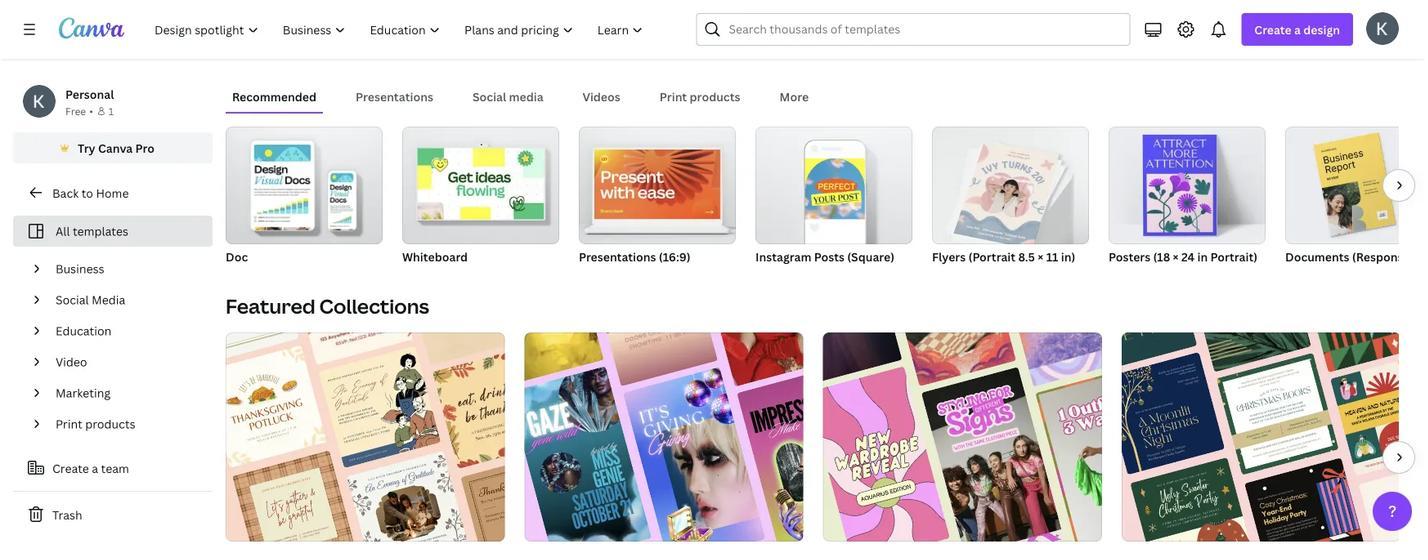 Task type: vqa. For each thing, say whether or not it's contained in the screenshot.
Print products related to the Print products link
yes



Task type: describe. For each thing, give the bounding box(es) containing it.
featured collections
[[226, 293, 429, 320]]

trash link
[[13, 499, 213, 532]]

personal
[[65, 86, 114, 102]]

create a design button
[[1242, 13, 1354, 46]]

products for print products link
[[85, 417, 135, 432]]

business
[[56, 261, 104, 277]]

flyers
[[932, 249, 966, 265]]

products for print products button
[[690, 89, 741, 104]]

documents
[[1286, 249, 1350, 265]]

try
[[78, 140, 95, 156]]

portrait)
[[1211, 249, 1258, 265]]

recommended
[[232, 89, 317, 104]]

media
[[92, 292, 125, 308]]

back to home link
[[13, 177, 213, 209]]

video
[[56, 355, 87, 370]]

all templates
[[56, 224, 128, 239]]

social media
[[473, 89, 544, 104]]

poster (18 × 24 in portrait) image up 24
[[1109, 127, 1266, 245]]

posts
[[814, 249, 845, 265]]

try canva pro
[[78, 140, 155, 156]]

social for social media
[[473, 89, 506, 104]]

instagram posts (square)
[[756, 249, 895, 265]]

try canva pro button
[[13, 133, 213, 164]]

a for design
[[1295, 22, 1301, 37]]

print products button
[[653, 81, 747, 112]]

(16:9)
[[659, 249, 691, 265]]

back
[[52, 185, 79, 201]]

free •
[[65, 104, 93, 118]]

instagram posts (square) link
[[756, 127, 913, 267]]

media
[[509, 89, 544, 104]]

create a team button
[[13, 452, 213, 485]]

create a design
[[1255, 22, 1341, 37]]

print products for print products button
[[660, 89, 741, 104]]

doc link
[[226, 127, 383, 267]]

presentations (16:9)
[[579, 249, 691, 265]]

social for social media
[[56, 292, 89, 308]]

(18
[[1154, 249, 1171, 265]]

posters (18 × 24 in portrait) link
[[1109, 127, 1266, 267]]

featured
[[226, 293, 315, 320]]

24
[[1182, 249, 1195, 265]]

create for create a design
[[1255, 22, 1292, 37]]

kendall parks image
[[1367, 12, 1399, 45]]

create for create a team
[[52, 461, 89, 476]]

print products for print products link
[[56, 417, 135, 432]]

free
[[65, 104, 86, 118]]

design
[[1304, 22, 1341, 37]]



Task type: locate. For each thing, give the bounding box(es) containing it.
products left more
[[690, 89, 741, 104]]

social
[[473, 89, 506, 104], [56, 292, 89, 308]]

presentations for presentations (16:9)
[[579, 249, 656, 265]]

recommended button
[[226, 81, 323, 112]]

1
[[109, 104, 114, 118]]

print
[[660, 89, 687, 104], [56, 417, 82, 432]]

create inside button
[[52, 461, 89, 476]]

a left 'design'
[[1295, 22, 1301, 37]]

presentation (16:9) image
[[579, 127, 736, 245], [595, 150, 721, 219]]

canva
[[98, 140, 133, 156]]

instagram
[[756, 249, 812, 265]]

(portrait
[[969, 249, 1016, 265]]

in
[[1198, 249, 1208, 265]]

print products link
[[49, 409, 203, 440]]

back to home
[[52, 185, 129, 201]]

presentations (16:9) link
[[579, 127, 736, 267]]

marketing link
[[49, 378, 203, 409]]

1 vertical spatial a
[[92, 461, 98, 476]]

flyer (portrait 8.5 × 11 in) image inside flyers (portrait 8.5 × 11 in) link
[[954, 141, 1059, 250]]

1 vertical spatial products
[[85, 417, 135, 432]]

2 × from the left
[[1173, 249, 1179, 265]]

0 horizontal spatial print
[[56, 417, 82, 432]]

1 horizontal spatial a
[[1295, 22, 1301, 37]]

more button
[[773, 81, 816, 112]]

Search search field
[[729, 14, 1120, 45]]

poster (18 × 24 in portrait) image inside "posters (18 × 24 in portrait)" link
[[1143, 135, 1217, 236]]

print products
[[660, 89, 741, 104], [56, 417, 135, 432]]

presentations button
[[349, 81, 440, 112]]

collections
[[319, 293, 429, 320]]

1 horizontal spatial ×
[[1173, 249, 1179, 265]]

create
[[1255, 22, 1292, 37], [52, 461, 89, 476]]

flyer (portrait 8.5 × 11 in) image
[[932, 127, 1089, 245], [954, 141, 1059, 250]]

products
[[690, 89, 741, 104], [85, 417, 135, 432]]

0 horizontal spatial ×
[[1038, 249, 1044, 265]]

presentation (16:9) image inside presentations (16:9) link
[[595, 150, 721, 219]]

instagram post (square) image
[[756, 127, 913, 245], [805, 159, 865, 220]]

business link
[[49, 254, 203, 285]]

print down marketing
[[56, 417, 82, 432]]

presentations for presentations
[[356, 89, 433, 104]]

social left media
[[473, 89, 506, 104]]

0 horizontal spatial a
[[92, 461, 98, 476]]

0 horizontal spatial social
[[56, 292, 89, 308]]

1 vertical spatial presentations
[[579, 249, 656, 265]]

instagram post (square) image inside instagram posts (square) link
[[805, 159, 865, 220]]

0 vertical spatial a
[[1295, 22, 1301, 37]]

0 horizontal spatial products
[[85, 417, 135, 432]]

(responsive)
[[1353, 249, 1424, 265]]

presentations down top level navigation element
[[356, 89, 433, 104]]

a inside dropdown button
[[1295, 22, 1301, 37]]

0 horizontal spatial create
[[52, 461, 89, 476]]

videos
[[583, 89, 621, 104]]

trash
[[52, 508, 82, 523]]

a
[[1295, 22, 1301, 37], [92, 461, 98, 476]]

print inside button
[[660, 89, 687, 104]]

design your thanksgiving image
[[1007, 0, 1399, 55]]

to
[[81, 185, 93, 201]]

video link
[[49, 347, 203, 378]]

social down business
[[56, 292, 89, 308]]

print for print products button
[[660, 89, 687, 104]]

poster (18 × 24 in portrait) image up posters (18 × 24 in portrait)
[[1143, 135, 1217, 236]]

all
[[56, 224, 70, 239]]

doc
[[226, 249, 248, 265]]

whiteboard
[[402, 249, 468, 265]]

8.5
[[1019, 249, 1035, 265]]

None search field
[[696, 13, 1131, 46]]

home
[[96, 185, 129, 201]]

pro
[[135, 140, 155, 156]]

1 vertical spatial print
[[56, 417, 82, 432]]

whiteboard image
[[402, 127, 559, 245], [418, 148, 544, 219]]

print right videos button
[[660, 89, 687, 104]]

in)
[[1062, 249, 1076, 265]]

0 horizontal spatial print products
[[56, 417, 135, 432]]

0 vertical spatial print
[[660, 89, 687, 104]]

a inside button
[[92, 461, 98, 476]]

posters (18 × 24 in portrait)
[[1109, 249, 1258, 265]]

presentations left (16:9) at the top of the page
[[579, 249, 656, 265]]

0 vertical spatial presentations
[[356, 89, 433, 104]]

education link
[[49, 316, 203, 347]]

11
[[1047, 249, 1059, 265]]

poster (18 × 24 in portrait) image
[[1109, 127, 1266, 245], [1143, 135, 1217, 236]]

team
[[101, 461, 129, 476]]

1 horizontal spatial create
[[1255, 22, 1292, 37]]

products inside print products button
[[690, 89, 741, 104]]

1 horizontal spatial social
[[473, 89, 506, 104]]

1 horizontal spatial presentations
[[579, 249, 656, 265]]

1 vertical spatial print products
[[56, 417, 135, 432]]

social inside 'button'
[[473, 89, 506, 104]]

products inside print products link
[[85, 417, 135, 432]]

× left 11
[[1038, 249, 1044, 265]]

document (responsive) image
[[1286, 127, 1426, 245], [1314, 132, 1397, 237]]

×
[[1038, 249, 1044, 265], [1173, 249, 1179, 265]]

print products inside button
[[660, 89, 741, 104]]

1 × from the left
[[1038, 249, 1044, 265]]

create a team
[[52, 461, 129, 476]]

marketing
[[56, 386, 111, 401]]

presentations inside button
[[356, 89, 433, 104]]

document (responsive) image inside documents (responsive) link
[[1314, 132, 1397, 237]]

whiteboard link
[[402, 127, 559, 267]]

× left 24
[[1173, 249, 1179, 265]]

•
[[89, 104, 93, 118]]

flyers (portrait 8.5 × 11 in) link
[[932, 127, 1089, 267]]

products down marketing link
[[85, 417, 135, 432]]

0 vertical spatial create
[[1255, 22, 1292, 37]]

doc image
[[226, 127, 383, 245], [226, 127, 383, 245]]

1 vertical spatial create
[[52, 461, 89, 476]]

top level navigation element
[[144, 13, 657, 46]]

create left 'design'
[[1255, 22, 1292, 37]]

presentations
[[356, 89, 433, 104], [579, 249, 656, 265]]

create left the team
[[52, 461, 89, 476]]

0 horizontal spatial presentations
[[356, 89, 433, 104]]

posters
[[1109, 249, 1151, 265]]

a for team
[[92, 461, 98, 476]]

more
[[780, 89, 809, 104]]

documents (responsive)
[[1286, 249, 1424, 265]]

a left the team
[[92, 461, 98, 476]]

templates
[[73, 224, 128, 239]]

0 vertical spatial social
[[473, 89, 506, 104]]

1 vertical spatial social
[[56, 292, 89, 308]]

education
[[56, 323, 111, 339]]

print for print products link
[[56, 417, 82, 432]]

documents (responsive) link
[[1286, 127, 1426, 267]]

1 horizontal spatial print
[[660, 89, 687, 104]]

social media button
[[466, 81, 550, 112]]

1 horizontal spatial print products
[[660, 89, 741, 104]]

create inside dropdown button
[[1255, 22, 1292, 37]]

0 vertical spatial products
[[690, 89, 741, 104]]

flyers (portrait 8.5 × 11 in)
[[932, 249, 1076, 265]]

(square)
[[848, 249, 895, 265]]

1 horizontal spatial products
[[690, 89, 741, 104]]

videos button
[[576, 81, 627, 112]]

social media
[[56, 292, 125, 308]]

0 vertical spatial print products
[[660, 89, 741, 104]]

social media link
[[49, 285, 203, 316]]



